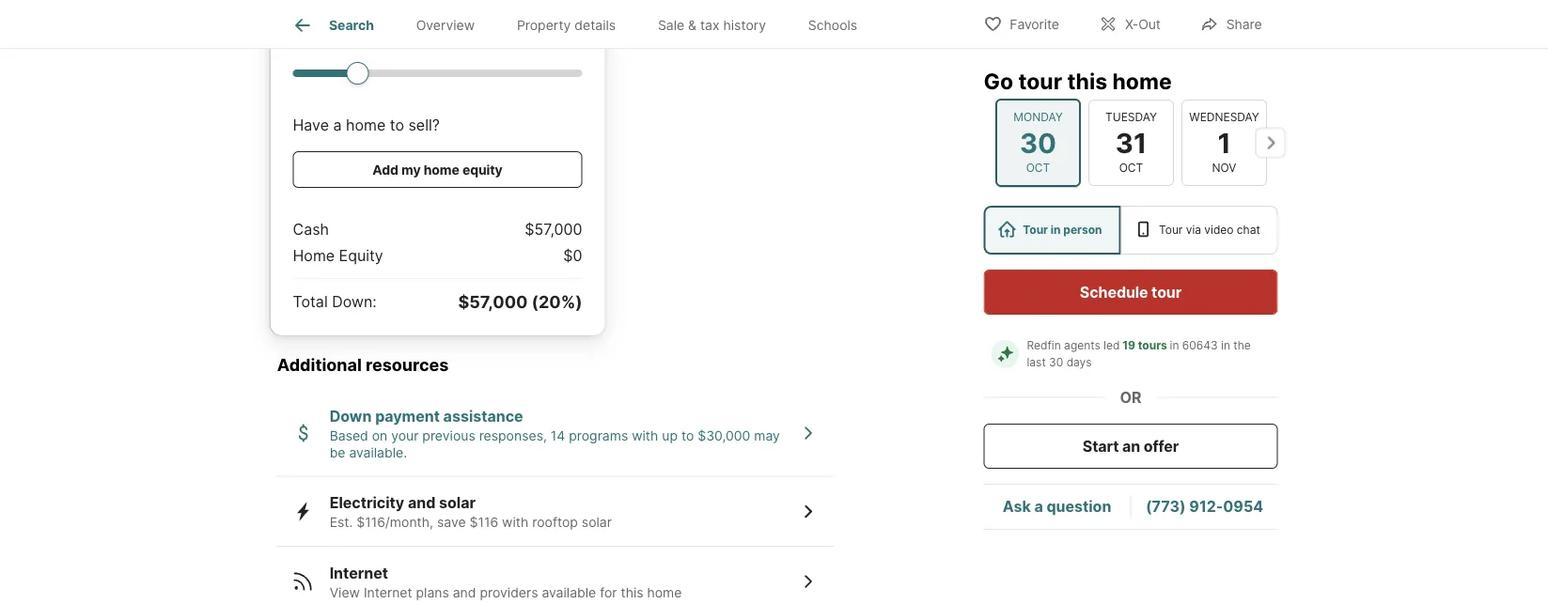 Task type: vqa. For each thing, say whether or not it's contained in the screenshot.
6.35M in the bottom right of the page
no



Task type: locate. For each thing, give the bounding box(es) containing it.
1 vertical spatial solar
[[582, 515, 612, 531]]

tuesday
[[1106, 110, 1157, 124]]

schedule tour
[[1080, 283, 1182, 301]]

this inside internet view internet plans and providers available for this home
[[621, 585, 644, 601]]

solar up save
[[439, 494, 476, 513]]

tour in person option
[[984, 206, 1121, 255]]

internet
[[330, 564, 388, 583], [364, 585, 412, 601]]

solar right "rooftop" at the left of page
[[582, 515, 612, 531]]

tour up monday
[[1019, 68, 1063, 94]]

tour inside button
[[1152, 283, 1182, 301]]

0 horizontal spatial tour
[[1023, 223, 1049, 237]]

home right "my"
[[424, 162, 460, 178]]

in right 'tours'
[[1170, 339, 1180, 353]]

details
[[575, 17, 616, 33]]

payment
[[375, 408, 440, 426]]

and right plans
[[453, 585, 476, 601]]

(20%)
[[532, 291, 583, 312]]

programs
[[569, 428, 628, 444]]

$57,000
[[525, 220, 583, 238], [458, 291, 528, 312]]

for
[[600, 585, 617, 601]]

tour inside option
[[1023, 223, 1049, 237]]

tour
[[1019, 68, 1063, 94], [1152, 283, 1182, 301]]

additional
[[277, 355, 362, 375]]

save
[[437, 515, 466, 531]]

add
[[373, 162, 399, 178]]

oct down monday
[[1026, 161, 1050, 175]]

0 horizontal spatial with
[[502, 515, 529, 531]]

0 horizontal spatial in
[[1051, 223, 1061, 237]]

1 vertical spatial to
[[682, 428, 694, 444]]

to right the up
[[682, 428, 694, 444]]

19
[[1123, 339, 1136, 353]]

and inside electricity and solar est. $116/month, save                  $116 with rooftop solar
[[408, 494, 436, 513]]

previous
[[423, 428, 476, 444]]

None text field
[[309, 0, 465, 20], [496, 0, 566, 20], [309, 0, 465, 20], [496, 0, 566, 20]]

with
[[632, 428, 659, 444], [502, 515, 529, 531]]

0 vertical spatial 30
[[1020, 126, 1057, 159]]

internet view internet plans and providers available for this home
[[330, 564, 682, 601]]

1 horizontal spatial this
[[1068, 68, 1108, 94]]

in left the
[[1222, 339, 1231, 353]]

1 horizontal spatial with
[[632, 428, 659, 444]]

1 horizontal spatial tour
[[1160, 223, 1183, 237]]

0 vertical spatial internet
[[330, 564, 388, 583]]

internet right view
[[364, 585, 412, 601]]

0 vertical spatial with
[[632, 428, 659, 444]]

0 vertical spatial tour
[[1019, 68, 1063, 94]]

tour for go
[[1019, 68, 1063, 94]]

this up tuesday
[[1068, 68, 1108, 94]]

home inside internet view internet plans and providers available for this home
[[647, 585, 682, 601]]

oct inside monday 30 oct
[[1026, 161, 1050, 175]]

overview tab
[[395, 3, 496, 48]]

1
[[1218, 126, 1231, 159]]

equity
[[339, 246, 383, 265]]

schools tab
[[788, 3, 879, 48]]

with inside electricity and solar est. $116/month, save                  $116 with rooftop solar
[[502, 515, 529, 531]]

1 horizontal spatial tour
[[1152, 283, 1182, 301]]

1 oct from the left
[[1026, 161, 1050, 175]]

0 vertical spatial solar
[[439, 494, 476, 513]]

1 horizontal spatial solar
[[582, 515, 612, 531]]

in the last 30 days
[[1027, 339, 1255, 370]]

0 horizontal spatial tour
[[1019, 68, 1063, 94]]

on
[[372, 428, 388, 444]]

912-
[[1190, 498, 1224, 516]]

2 tour from the left
[[1160, 223, 1183, 237]]

1 tour from the left
[[1023, 223, 1049, 237]]

question
[[1047, 498, 1112, 516]]

monday
[[1014, 110, 1063, 124]]

a right ask
[[1035, 498, 1044, 516]]

tab list
[[270, 0, 894, 48]]

have a home to sell?
[[293, 116, 440, 134]]

(773) 912-0954 link
[[1146, 498, 1264, 516]]

1 horizontal spatial oct
[[1119, 161, 1143, 175]]

add my home equity button
[[293, 151, 583, 188]]

available
[[542, 585, 596, 601]]

$57,000 left (20%)
[[458, 291, 528, 312]]

1 vertical spatial this
[[621, 585, 644, 601]]

tour inside option
[[1160, 223, 1183, 237]]

based on your previous responses, 14 programs with up to $30,000
[[330, 428, 751, 444]]

0 horizontal spatial solar
[[439, 494, 476, 513]]

x-
[[1126, 16, 1139, 32]]

and inside internet view internet plans and providers available for this home
[[453, 585, 476, 601]]

via
[[1187, 223, 1202, 237]]

1 horizontal spatial and
[[453, 585, 476, 601]]

1 vertical spatial with
[[502, 515, 529, 531]]

in left 'person'
[[1051, 223, 1061, 237]]

home
[[1113, 68, 1172, 94], [346, 116, 386, 134], [424, 162, 460, 178], [647, 585, 682, 601]]

1 horizontal spatial a
[[1035, 498, 1044, 516]]

a right have
[[333, 116, 342, 134]]

this right for
[[621, 585, 644, 601]]

with left the up
[[632, 428, 659, 444]]

in
[[1051, 223, 1061, 237], [1170, 339, 1180, 353], [1222, 339, 1231, 353]]

start an offer
[[1083, 437, 1179, 456]]

tours
[[1139, 339, 1168, 353]]

&
[[689, 17, 697, 33]]

a
[[333, 116, 342, 134], [1035, 498, 1044, 516]]

1 vertical spatial $57,000
[[458, 291, 528, 312]]

in inside in the last 30 days
[[1222, 339, 1231, 353]]

0 horizontal spatial this
[[621, 585, 644, 601]]

2 horizontal spatial in
[[1222, 339, 1231, 353]]

0 vertical spatial this
[[1068, 68, 1108, 94]]

0 vertical spatial $57,000
[[525, 220, 583, 238]]

x-out button
[[1083, 4, 1177, 43]]

oct down 31
[[1119, 161, 1143, 175]]

1 vertical spatial tour
[[1152, 283, 1182, 301]]

tour via video chat
[[1160, 223, 1261, 237]]

$30,000
[[698, 428, 751, 444]]

to left sell?
[[390, 116, 404, 134]]

1 vertical spatial 30
[[1050, 356, 1064, 370]]

sell?
[[409, 116, 440, 134]]

schedule tour button
[[984, 270, 1279, 315]]

electricity and solar est. $116/month, save                  $116 with rooftop solar
[[330, 494, 612, 531]]

1 vertical spatial and
[[453, 585, 476, 601]]

to inside $57,000 (20%) tooltip
[[390, 116, 404, 134]]

None button
[[995, 99, 1081, 187], [1089, 99, 1174, 186], [1182, 99, 1267, 186], [995, 99, 1081, 187], [1089, 99, 1174, 186], [1182, 99, 1267, 186]]

ask
[[1003, 498, 1031, 516]]

list box
[[984, 206, 1279, 255]]

tour
[[1023, 223, 1049, 237], [1160, 223, 1183, 237]]

redfin agents led 19 tours in 60643
[[1027, 339, 1218, 353]]

search link
[[291, 14, 374, 37]]

search
[[329, 17, 374, 33]]

with right the $116 at the bottom left of page
[[502, 515, 529, 531]]

0 vertical spatial a
[[333, 116, 342, 134]]

x-out
[[1126, 16, 1161, 32]]

tour left 'person'
[[1023, 223, 1049, 237]]

redfin
[[1027, 339, 1062, 353]]

in inside option
[[1051, 223, 1061, 237]]

this
[[1068, 68, 1108, 94], [621, 585, 644, 601]]

the
[[1234, 339, 1252, 353]]

0 horizontal spatial a
[[333, 116, 342, 134]]

oct inside the tuesday 31 oct
[[1119, 161, 1143, 175]]

resources
[[366, 355, 449, 375]]

30 down monday
[[1020, 126, 1057, 159]]

additional resources
[[277, 355, 449, 375]]

$57,000 up $0
[[525, 220, 583, 238]]

ask a question link
[[1003, 498, 1112, 516]]

1 vertical spatial a
[[1035, 498, 1044, 516]]

0 vertical spatial and
[[408, 494, 436, 513]]

0 horizontal spatial and
[[408, 494, 436, 513]]

a for ask
[[1035, 498, 1044, 516]]

and up $116/month, on the bottom of the page
[[408, 494, 436, 513]]

with for solar
[[502, 515, 529, 531]]

schedule
[[1080, 283, 1149, 301]]

home right for
[[647, 585, 682, 601]]

oct
[[1026, 161, 1050, 175], [1119, 161, 1143, 175]]

home up tuesday
[[1113, 68, 1172, 94]]

sale & tax history
[[658, 17, 766, 33]]

home equity
[[293, 246, 383, 265]]

2 oct from the left
[[1119, 161, 1143, 175]]

responses,
[[479, 428, 547, 444]]

days
[[1067, 356, 1092, 370]]

0 horizontal spatial oct
[[1026, 161, 1050, 175]]

a inside $57,000 (20%) tooltip
[[333, 116, 342, 134]]

30 right last
[[1050, 356, 1064, 370]]

est.
[[330, 515, 353, 531]]

tour left via
[[1160, 223, 1183, 237]]

down
[[330, 408, 372, 426]]

total down:
[[293, 292, 377, 311]]

1 vertical spatial internet
[[364, 585, 412, 601]]

last
[[1027, 356, 1046, 370]]

property details
[[517, 17, 616, 33]]

and
[[408, 494, 436, 513], [453, 585, 476, 601]]

0 vertical spatial to
[[390, 116, 404, 134]]

0 horizontal spatial to
[[390, 116, 404, 134]]

$57,000 (20%) tooltip
[[270, 0, 955, 336]]

home inside button
[[424, 162, 460, 178]]

tour right "schedule"
[[1152, 283, 1182, 301]]

1 horizontal spatial to
[[682, 428, 694, 444]]

internet up view
[[330, 564, 388, 583]]



Task type: describe. For each thing, give the bounding box(es) containing it.
next image
[[1256, 128, 1286, 158]]

wednesday 1 nov
[[1189, 110, 1259, 175]]

60643
[[1183, 339, 1218, 353]]

total
[[293, 292, 328, 311]]

down payment assistance
[[330, 408, 523, 426]]

down:
[[332, 292, 377, 311]]

1 horizontal spatial in
[[1170, 339, 1180, 353]]

tour in person
[[1023, 223, 1103, 237]]

monday 30 oct
[[1014, 110, 1063, 175]]

share button
[[1185, 4, 1279, 43]]

based
[[330, 428, 368, 444]]

start
[[1083, 437, 1120, 456]]

chat
[[1237, 223, 1261, 237]]

led
[[1104, 339, 1120, 353]]

providers
[[480, 585, 538, 601]]

$116
[[470, 515, 499, 531]]

30 inside in the last 30 days
[[1050, 356, 1064, 370]]

person
[[1064, 223, 1103, 237]]

electricity
[[330, 494, 405, 513]]

out
[[1139, 16, 1161, 32]]

(773)
[[1146, 498, 1187, 516]]

0954
[[1224, 498, 1264, 516]]

home up add
[[346, 116, 386, 134]]

may
[[754, 428, 780, 444]]

view
[[330, 585, 360, 601]]

$57,000 (20%)
[[458, 291, 583, 312]]

30 inside monday 30 oct
[[1020, 126, 1057, 159]]

tour for tour via video chat
[[1160, 223, 1183, 237]]

my
[[402, 162, 421, 178]]

cash
[[293, 220, 329, 238]]

be
[[330, 445, 346, 461]]

go tour this home
[[984, 68, 1172, 94]]

ask a question
[[1003, 498, 1112, 516]]

overview
[[416, 17, 475, 33]]

rooftop
[[533, 515, 578, 531]]

may be available.
[[330, 428, 780, 461]]

favorite button
[[968, 4, 1076, 43]]

offer
[[1144, 437, 1179, 456]]

agents
[[1065, 339, 1101, 353]]

(773) 912-0954
[[1146, 498, 1264, 516]]

start an offer button
[[984, 424, 1279, 469]]

with for your
[[632, 428, 659, 444]]

history
[[724, 17, 766, 33]]

sale
[[658, 17, 685, 33]]

your
[[391, 428, 419, 444]]

a for have
[[333, 116, 342, 134]]

video
[[1205, 223, 1234, 237]]

Down Payment Slider range field
[[293, 61, 583, 84]]

31
[[1116, 126, 1147, 159]]

favorite
[[1010, 16, 1060, 32]]

or
[[1121, 388, 1142, 407]]

$57,000 for $57,000 (20%)
[[458, 291, 528, 312]]

an
[[1123, 437, 1141, 456]]

go
[[984, 68, 1014, 94]]

$116/month,
[[357, 515, 434, 531]]

list box containing tour in person
[[984, 206, 1279, 255]]

available.
[[349, 445, 407, 461]]

$57,000 for $57,000
[[525, 220, 583, 238]]

tour via video chat option
[[1121, 206, 1279, 255]]

14
[[551, 428, 565, 444]]

tour for tour in person
[[1023, 223, 1049, 237]]

tab list containing search
[[270, 0, 894, 48]]

oct for 31
[[1119, 161, 1143, 175]]

share
[[1227, 16, 1263, 32]]

home
[[293, 246, 335, 265]]

sale & tax history tab
[[637, 3, 788, 48]]

oct for 30
[[1026, 161, 1050, 175]]

property details tab
[[496, 3, 637, 48]]

schools
[[809, 17, 858, 33]]

tax
[[701, 17, 720, 33]]

nov
[[1212, 161, 1237, 175]]

$0
[[564, 246, 583, 265]]

add my home equity
[[373, 162, 503, 178]]

tour for schedule
[[1152, 283, 1182, 301]]

plans
[[416, 585, 449, 601]]

equity
[[463, 162, 503, 178]]

up
[[662, 428, 678, 444]]

have
[[293, 116, 329, 134]]

assistance
[[444, 408, 523, 426]]



